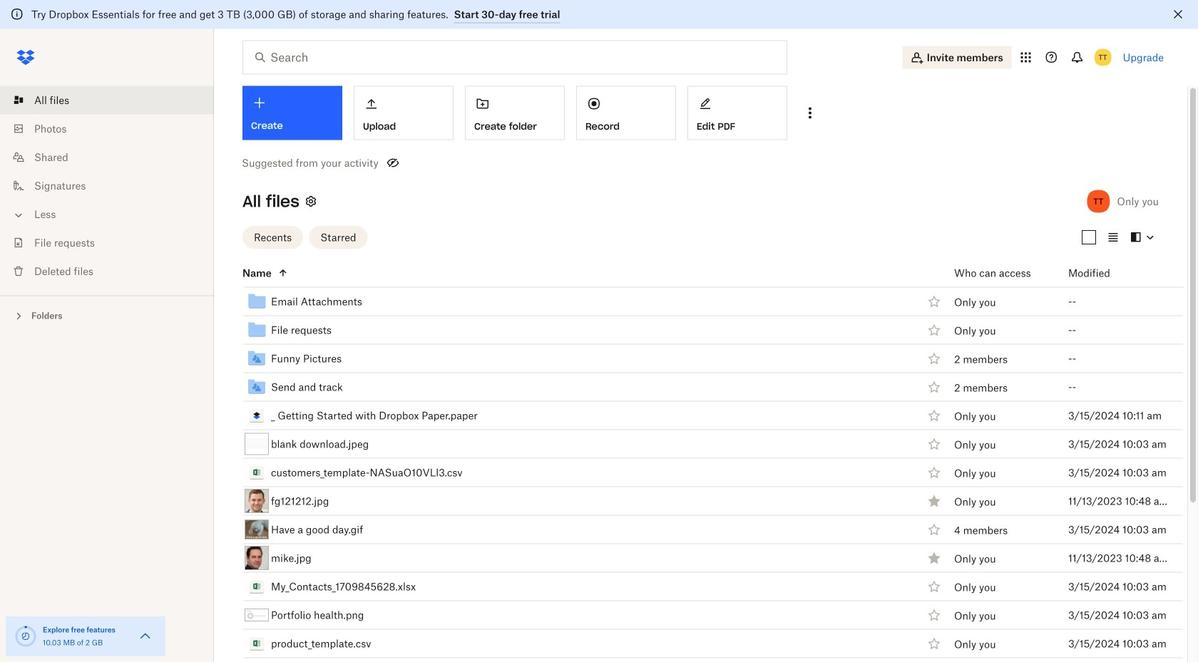 Task type: locate. For each thing, give the bounding box(es) containing it.
4 add to starred image from the top
[[926, 607, 943, 624]]

name portfolio health.png, modified 3/15/2024 10:03 am, element
[[211, 602, 1184, 630]]

quota usage progress bar
[[14, 626, 37, 648]]

add to starred image inside name funny pictures, modified 11/13/2023 11:13 am, element
[[926, 350, 943, 367]]

5 add to starred image from the top
[[926, 521, 943, 539]]

add to starred image
[[926, 322, 943, 339], [926, 407, 943, 424], [926, 436, 943, 453], [926, 464, 943, 481], [926, 521, 943, 539], [926, 579, 943, 596], [926, 636, 943, 653]]

name mike.jpg, modified 11/13/2023 10:48 am, element
[[211, 545, 1184, 573]]

1 add to starred image from the top
[[926, 293, 943, 310]]

1 remove from starred image from the top
[[926, 493, 943, 510]]

add to starred image inside name _ getting started with dropbox paper.paper, modified 3/15/2024 10:11 am, element
[[926, 407, 943, 424]]

list
[[0, 77, 214, 296]]

remove from starred image
[[926, 493, 943, 510], [926, 550, 943, 567]]

remove from starred image inside name fg121212.jpg, modified 11/13/2023 10:48 am, element
[[926, 493, 943, 510]]

alert
[[0, 0, 1198, 29]]

3 add to starred image from the top
[[926, 436, 943, 453]]

3 add to starred image from the top
[[926, 379, 943, 396]]

/portfolio health.png image
[[245, 609, 269, 622]]

add to starred image inside name my_contacts_1709845628.xlsx, modified 3/15/2024 10:03 am, element
[[926, 579, 943, 596]]

add to starred image for name have a good day.gif, modified 3/15/2024 10:03 am, element
[[926, 521, 943, 539]]

/blank download.jpeg image
[[245, 433, 269, 455]]

4 add to starred image from the top
[[926, 464, 943, 481]]

2 add to starred image from the top
[[926, 407, 943, 424]]

add to starred image inside name portfolio health.png, modified 3/15/2024 10:03 am, 'element'
[[926, 607, 943, 624]]

remove from starred image for name fg121212.jpg, modified 11/13/2023 10:48 am, element
[[926, 493, 943, 510]]

1 add to starred image from the top
[[926, 322, 943, 339]]

add to starred image inside name file requests, modified 12/14/2023 5:10 pm, element
[[926, 322, 943, 339]]

add to starred image inside 'name send and track, modified 3/15/2024 9:47 am,' element
[[926, 379, 943, 396]]

6 add to starred image from the top
[[926, 579, 943, 596]]

add to starred image inside name product_template.csv, modified 3/15/2024 10:03 am, element
[[926, 636, 943, 653]]

folder settings image
[[302, 193, 320, 210]]

add to starred image for name customers_template-nasuao10vll3.csv, modified 3/15/2024 10:03 am, element
[[926, 464, 943, 481]]

add to starred image inside name customers_template-nasuao10vll3.csv, modified 3/15/2024 10:03 am, element
[[926, 464, 943, 481]]

name _ getting started with dropbox paper.paper, modified 3/15/2024 10:11 am, element
[[211, 402, 1184, 430]]

table
[[211, 259, 1184, 663]]

add to starred image for name file requests, modified 12/14/2023 5:10 pm, element
[[926, 322, 943, 339]]

/have a good day.gif image
[[245, 520, 269, 540]]

add to starred image inside name blank download.jpeg, modified 3/15/2024 10:03 am, element
[[926, 436, 943, 453]]

remove from starred image inside 'name mike.jpg, modified 11/13/2023 10:48 am,' element
[[926, 550, 943, 567]]

1 vertical spatial remove from starred image
[[926, 550, 943, 567]]

7 add to starred image from the top
[[926, 636, 943, 653]]

add to starred image for name funny pictures, modified 11/13/2023 11:13 am, element
[[926, 350, 943, 367]]

less image
[[11, 208, 26, 223]]

name send and track, modified 3/15/2024 9:47 am, element
[[211, 373, 1184, 402]]

list item
[[0, 86, 214, 114]]

2 remove from starred image from the top
[[926, 550, 943, 567]]

2 add to starred image from the top
[[926, 350, 943, 367]]

name have a good day.gif, modified 3/15/2024 10:03 am, element
[[211, 516, 1184, 545]]

0 vertical spatial remove from starred image
[[926, 493, 943, 510]]

add to starred image inside the name email attachments, modified 11/13/2023 11:24 am, 'element'
[[926, 293, 943, 310]]

add to starred image
[[926, 293, 943, 310], [926, 350, 943, 367], [926, 379, 943, 396], [926, 607, 943, 624]]

add to starred image for the name email attachments, modified 11/13/2023 11:24 am, 'element'
[[926, 293, 943, 310]]



Task type: describe. For each thing, give the bounding box(es) containing it.
name file requests, modified 12/14/2023 5:10 pm, element
[[211, 316, 1184, 345]]

remove from starred image for 'name mike.jpg, modified 11/13/2023 10:48 am,' element
[[926, 550, 943, 567]]

name funny pictures, modified 11/13/2023 11:13 am, element
[[211, 345, 1184, 373]]

Search in folder "Dropbox" text field
[[270, 49, 758, 66]]

add to starred image for name blank download.jpeg, modified 3/15/2024 10:03 am, element
[[926, 436, 943, 453]]

quota usage image
[[14, 626, 37, 648]]

add to starred image for name my_contacts_1709845628.xlsx, modified 3/15/2024 10:03 am, element
[[926, 579, 943, 596]]

name sandwich signature.pdf, modified 11/13/2023 10:58 am, element
[[211, 659, 1184, 663]]

add to starred image for name _ getting started with dropbox paper.paper, modified 3/15/2024 10:11 am, element
[[926, 407, 943, 424]]

dropbox image
[[11, 43, 40, 72]]

name email attachments, modified 11/13/2023 11:24 am, element
[[211, 288, 1184, 316]]

name customers_template-nasuao10vll3.csv, modified 3/15/2024 10:03 am, element
[[211, 459, 1184, 488]]

/fg121212.jpg image
[[245, 489, 269, 514]]

add to starred image for name product_template.csv, modified 3/15/2024 10:03 am, element
[[926, 636, 943, 653]]

/mike.jpg image
[[245, 546, 269, 571]]

name my_contacts_1709845628.xlsx, modified 3/15/2024 10:03 am, element
[[211, 573, 1184, 602]]

name product_template.csv, modified 3/15/2024 10:03 am, element
[[211, 630, 1184, 659]]

add to starred image for name portfolio health.png, modified 3/15/2024 10:03 am, 'element'
[[926, 607, 943, 624]]

add to starred image for 'name send and track, modified 3/15/2024 9:47 am,' element
[[926, 379, 943, 396]]

name fg121212.jpg, modified 11/13/2023 10:48 am, element
[[211, 488, 1184, 516]]

name blank download.jpeg, modified 3/15/2024 10:03 am, element
[[211, 430, 1184, 459]]



Task type: vqa. For each thing, say whether or not it's contained in the screenshot.
manage
no



